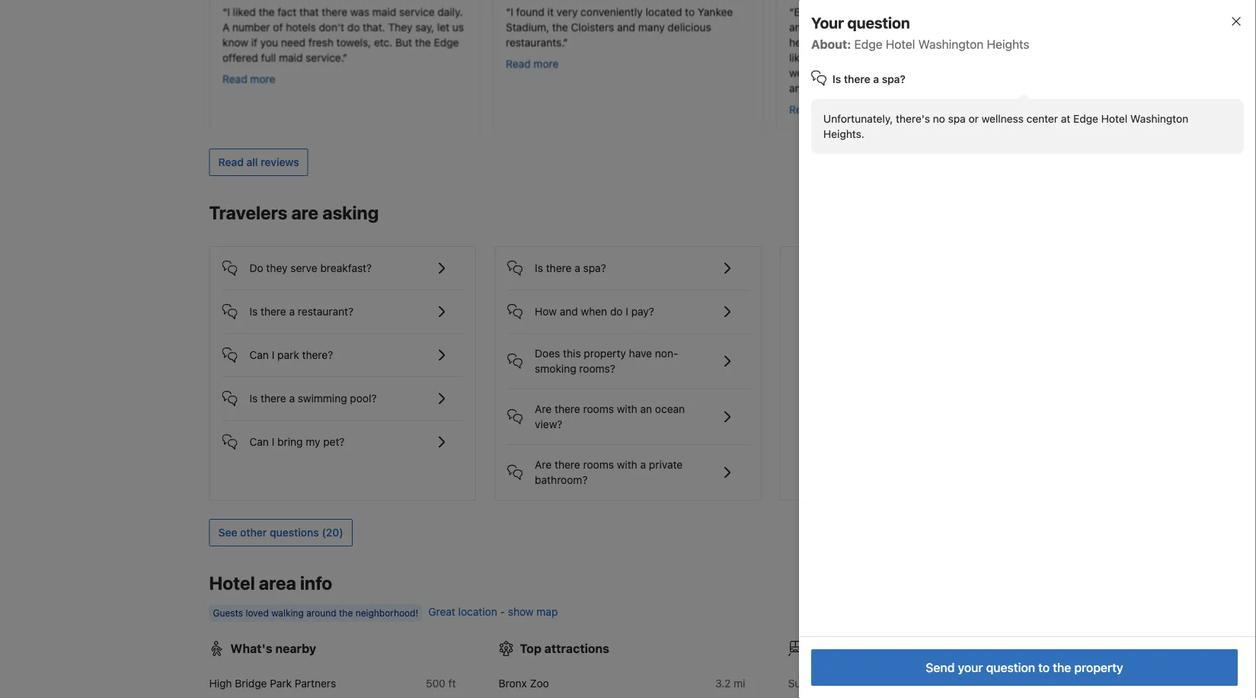 Task type: vqa. For each thing, say whether or not it's contained in the screenshot.
Flight for Flight + Hotel
no



Task type: locate. For each thing, give the bounding box(es) containing it.
is down can i park there?
[[250, 392, 258, 405]]

attractions
[[545, 641, 610, 656]]

was right staff on the right of the page
[[974, 6, 993, 18]]

1 horizontal spatial is there a spa?
[[833, 73, 906, 85]]

1 horizontal spatial more
[[533, 57, 559, 70]]

liked inside " everything was wonderful. the staff was amazing. luis, dominic and eric were very helpful, professional and very informative. we liked it so much we reserved it for thanksgiving weekend. i would recommend this hotel to anyone. loved it.
[[789, 51, 812, 64]]

the
[[258, 6, 274, 18], [552, 21, 568, 33], [415, 36, 431, 49], [1053, 660, 1072, 675]]

2 horizontal spatial it
[[932, 51, 938, 64]]

very down eric
[[913, 36, 934, 49]]

1 vertical spatial question
[[987, 660, 1036, 675]]

1 horizontal spatial property
[[1075, 660, 1124, 675]]

this up the smoking
[[563, 347, 581, 360]]

0 horizontal spatial was
[[350, 6, 369, 18]]

it left so
[[815, 51, 821, 64]]

0 horizontal spatial more
[[250, 73, 275, 85]]

it.
[[863, 82, 871, 94]]

i up a
[[227, 6, 230, 18]]

1 horizontal spatial question
[[987, 660, 1036, 675]]

your question about: edge hotel washington heights
[[812, 14, 1030, 51]]

can left park on the left of page
[[250, 349, 269, 361]]

can left bring
[[250, 435, 269, 448]]

0 vertical spatial liked
[[233, 6, 256, 18]]

spa? down reserved
[[882, 73, 906, 85]]

is there a swimming pool? button
[[222, 377, 463, 408]]

liked down helpful, on the right of the page
[[789, 51, 812, 64]]

is down the do
[[250, 305, 258, 318]]

edge right at
[[1074, 112, 1099, 125]]

" everything was wonderful. the staff was amazing. luis, dominic and eric were very helpful, professional and very informative. we liked it so much we reserved it for thanksgiving weekend. i would recommend this hotel to anyone. loved it.
[[789, 6, 1023, 94]]

maid down the need
[[279, 51, 302, 64]]

1 horizontal spatial hotel
[[886, 37, 916, 51]]

0 vertical spatial property
[[584, 347, 626, 360]]

0 horizontal spatial liked
[[233, 6, 256, 18]]

0 vertical spatial question
[[848, 14, 910, 32]]

0 vertical spatial to
[[685, 6, 695, 18]]

0 horizontal spatial ft
[[449, 677, 456, 690]]

spa? up how and when do i pay?
[[583, 262, 606, 274]]

do inside button
[[610, 305, 623, 318]]

" i liked the fact that there was maid service daily. a number of hotels don't do that.  they say, let us know if you need fresh towels, etc.  but the edge offered full maid service.
[[222, 6, 464, 64]]

fact
[[277, 6, 296, 18]]

there up how
[[546, 262, 572, 274]]

0 vertical spatial is there a spa?
[[833, 73, 906, 85]]

1 horizontal spatial liked
[[789, 51, 812, 64]]

how and when do i pay?
[[535, 305, 655, 318]]

2 horizontal spatial read more
[[789, 103, 842, 116]]

" for restaurants.
[[563, 36, 568, 49]]

rooms inside are there rooms with an ocean view?
[[583, 403, 614, 415]]

is there a spa? down we on the top of page
[[833, 73, 906, 85]]

1 horizontal spatial to
[[987, 67, 996, 79]]

2 horizontal spatial more
[[817, 103, 842, 116]]

rooms for bathroom?
[[583, 458, 614, 471]]

1 vertical spatial very
[[975, 21, 996, 33]]

0 vertical spatial rooms
[[583, 403, 614, 415]]

can inside can i park there? button
[[250, 349, 269, 361]]

very up cloisters
[[556, 6, 578, 18]]

i for can i park there?
[[272, 349, 275, 361]]

i left pay?
[[626, 305, 629, 318]]

0 horizontal spatial read more button
[[222, 72, 275, 87]]

2 horizontal spatial to
[[1039, 660, 1050, 675]]

it
[[547, 6, 554, 18], [815, 51, 821, 64], [932, 51, 938, 64]]

1 horizontal spatial very
[[913, 36, 934, 49]]

there up "bathroom?"
[[555, 458, 581, 471]]

hotel
[[959, 67, 984, 79]]

there inside are there rooms with an ocean view?
[[555, 403, 581, 415]]

luis,
[[836, 21, 860, 33]]

hotel left area
[[209, 572, 255, 594]]

to right the your
[[1039, 660, 1050, 675]]

is there a spa? inside button
[[535, 262, 606, 274]]

rooms inside 'are there rooms with a private bathroom?'
[[583, 458, 614, 471]]

0 horizontal spatial question
[[848, 14, 910, 32]]

ft right 500
[[449, 677, 456, 690]]

rooms down the "rooms?"
[[583, 403, 614, 415]]

is there a spa? up the when
[[535, 262, 606, 274]]

ft for what's nearby
[[449, 677, 456, 690]]

read more for " i found it very conveniently located to yankee stadium, the cloisters and many delicious restaurants.
[[506, 57, 559, 70]]

read more button down the offered
[[222, 72, 275, 87]]

read more down the offered
[[222, 73, 275, 85]]

rooms up "bathroom?"
[[583, 458, 614, 471]]

more
[[533, 57, 559, 70], [250, 73, 275, 85], [817, 103, 842, 116]]

i
[[227, 6, 230, 18], [510, 6, 513, 18], [839, 67, 842, 79], [626, 305, 629, 318], [272, 349, 275, 361], [272, 435, 275, 448]]

your
[[812, 14, 844, 32]]

0 vertical spatial very
[[556, 6, 578, 18]]

was up luis,
[[849, 6, 868, 18]]

liked up number
[[233, 6, 256, 18]]

yankee
[[698, 6, 733, 18]]

spa? inside button
[[583, 262, 606, 274]]

can inside the can i bring my pet? button
[[250, 435, 269, 448]]

there for "are there rooms with an ocean view?" 'button'
[[555, 403, 581, 415]]

1 horizontal spatial was
[[849, 6, 868, 18]]

are up "bathroom?"
[[535, 458, 552, 471]]

0 horizontal spatial read more
[[222, 73, 275, 85]]

send
[[926, 660, 955, 675]]

1 vertical spatial hotel
[[1102, 112, 1128, 125]]

1 horizontal spatial edge
[[855, 37, 883, 51]]

1 ft from the left
[[449, 677, 456, 690]]

2 horizontal spatial was
[[974, 6, 993, 18]]

is up how
[[535, 262, 543, 274]]

hotel down the dominic
[[886, 37, 916, 51]]

" inside " i liked the fact that there was maid service daily. a number of hotels don't do that.  they say, let us know if you need fresh towels, etc.  but the edge offered full maid service.
[[222, 6, 227, 18]]

more down restaurants.
[[533, 57, 559, 70]]

send your question to the property button
[[812, 649, 1238, 686]]

read left all
[[218, 156, 244, 168]]

there
[[321, 6, 347, 18], [844, 73, 871, 85], [546, 262, 572, 274], [261, 305, 286, 318], [261, 392, 286, 405], [555, 403, 581, 415], [555, 458, 581, 471]]

1 vertical spatial to
[[987, 67, 996, 79]]

0 horizontal spatial washington
[[919, 37, 984, 51]]

service
[[399, 6, 434, 18]]

very inside " i found it very conveniently located to yankee stadium, the cloisters and many delicious restaurants.
[[556, 6, 578, 18]]

650 ft
[[1005, 677, 1035, 690]]

1 vertical spatial maid
[[279, 51, 302, 64]]

washington inside the 'unfortunately, there's no spa or wellness center at edge hotel washington heights.'
[[1131, 112, 1189, 125]]

there down much
[[844, 73, 871, 85]]

0 vertical spatial washington
[[919, 37, 984, 51]]

i inside " i found it very conveniently located to yankee stadium, the cloisters and many delicious restaurants.
[[510, 6, 513, 18]]

heights
[[987, 37, 1030, 51]]

a up how and when do i pay?
[[575, 262, 581, 274]]

that
[[299, 6, 319, 18]]

a left swimming
[[289, 392, 295, 405]]

the inside button
[[1053, 660, 1072, 675]]

"
[[563, 36, 568, 49], [342, 51, 347, 64], [871, 82, 876, 94]]

" up a
[[222, 6, 227, 18]]

are inside 'are there rooms with a private bathroom?'
[[535, 458, 552, 471]]

there down park on the left of page
[[261, 392, 286, 405]]

i left park on the left of page
[[272, 349, 275, 361]]

this down for
[[938, 67, 956, 79]]

1 vertical spatial liked
[[789, 51, 812, 64]]

0 vertical spatial can
[[250, 349, 269, 361]]

i inside button
[[272, 349, 275, 361]]

0 horizontal spatial property
[[584, 347, 626, 360]]

found
[[516, 6, 544, 18]]

0 horizontal spatial hotel
[[209, 572, 255, 594]]

much
[[839, 51, 866, 64]]

1 are from the top
[[535, 403, 552, 415]]

question up professional
[[848, 14, 910, 32]]

to
[[685, 6, 695, 18], [987, 67, 996, 79], [1039, 660, 1050, 675]]

a inside 'are there rooms with a private bathroom?'
[[641, 458, 646, 471]]

with left an
[[617, 403, 638, 415]]

and right how
[[560, 305, 578, 318]]

0 vertical spatial read more
[[506, 57, 559, 70]]

2 horizontal spatial read more button
[[789, 102, 842, 117]]

read more button down restaurants.
[[506, 56, 559, 72]]

more down full
[[250, 73, 275, 85]]

1 vertical spatial is there a spa?
[[535, 262, 606, 274]]

don't
[[319, 21, 344, 33]]

1 horizontal spatial this
[[938, 67, 956, 79]]

with inside are there rooms with an ocean view?
[[617, 403, 638, 415]]

1 vertical spatial are
[[535, 458, 552, 471]]

hotel right at
[[1102, 112, 1128, 125]]

" inside " everything was wonderful. the staff was amazing. luis, dominic and eric were very helpful, professional and very informative. we liked it so much we reserved it for thanksgiving weekend. i would recommend this hotel to anyone. loved it.
[[789, 6, 794, 18]]

read for " i liked the fact that there was maid service daily. a number of hotels don't do that.  they say, let us know if you need fresh towels, etc.  but the edge offered full maid service.
[[222, 73, 247, 85]]

with inside 'are there rooms with a private bathroom?'
[[617, 458, 638, 471]]

there for the is there a spa? button
[[546, 262, 572, 274]]

is there a spa?
[[833, 73, 906, 85], [535, 262, 606, 274]]

so
[[824, 51, 836, 64]]

the inside " i found it very conveniently located to yankee stadium, the cloisters and many delicious restaurants.
[[552, 21, 568, 33]]

that.
[[362, 21, 385, 33]]

do up towels,
[[347, 21, 360, 33]]

an
[[641, 403, 652, 415]]

" for don't
[[342, 51, 347, 64]]

washington
[[919, 37, 984, 51], [1131, 112, 1189, 125]]

1 horizontal spatial spa?
[[882, 73, 906, 85]]

0 horizontal spatial very
[[556, 6, 578, 18]]

rooms?
[[580, 362, 616, 375]]

" inside " i found it very conveniently located to yankee stadium, the cloisters and many delicious restaurants.
[[506, 6, 510, 18]]

hotel
[[886, 37, 916, 51], [1102, 112, 1128, 125], [209, 572, 255, 594]]

a
[[874, 73, 880, 85], [575, 262, 581, 274], [289, 305, 295, 318], [289, 392, 295, 405], [641, 458, 646, 471]]

0 vertical spatial more
[[533, 57, 559, 70]]

more down loved on the right of the page
[[817, 103, 842, 116]]

very up informative.
[[975, 21, 996, 33]]

1 vertical spatial washington
[[1131, 112, 1189, 125]]

a left private
[[641, 458, 646, 471]]

your
[[958, 660, 984, 675]]

2 horizontal spatial "
[[789, 6, 794, 18]]

very
[[556, 6, 578, 18], [975, 21, 996, 33], [913, 36, 934, 49]]

2 vertical spatial more
[[817, 103, 842, 116]]

and down conveniently
[[617, 21, 635, 33]]

1 vertical spatial with
[[617, 458, 638, 471]]

1 vertical spatial more
[[250, 73, 275, 85]]

there for "is there a restaurant?" button at the top of page
[[261, 305, 286, 318]]

" left found
[[506, 6, 510, 18]]

there inside the 'your question' dialog
[[844, 73, 871, 85]]

recommend
[[877, 67, 935, 79]]

0 horizontal spatial do
[[347, 21, 360, 33]]

there up view?
[[555, 403, 581, 415]]

were
[[948, 21, 972, 33]]

is down so
[[833, 73, 842, 85]]

2 vertical spatial "
[[871, 82, 876, 94]]

0 horizontal spatial maid
[[279, 51, 302, 64]]

ft for public transit
[[1028, 677, 1035, 690]]

" up amazing.
[[789, 6, 794, 18]]

2 ft from the left
[[1028, 677, 1035, 690]]

1 vertical spatial rooms
[[583, 458, 614, 471]]

question up 650
[[987, 660, 1036, 675]]

it right found
[[547, 6, 554, 18]]

is there a restaurant?
[[250, 305, 354, 318]]

0 horizontal spatial "
[[342, 51, 347, 64]]

2 vertical spatial to
[[1039, 660, 1050, 675]]

1 vertical spatial property
[[1075, 660, 1124, 675]]

1 vertical spatial spa?
[[583, 262, 606, 274]]

liked
[[233, 6, 256, 18], [789, 51, 812, 64]]

top
[[520, 641, 542, 656]]

amazing.
[[789, 21, 834, 33]]

private
[[649, 458, 683, 471]]

0 horizontal spatial to
[[685, 6, 695, 18]]

i inside " i liked the fact that there was maid service daily. a number of hotels don't do that.  they say, let us know if you need fresh towels, etc.  but the edge offered full maid service.
[[227, 6, 230, 18]]

with
[[617, 403, 638, 415], [617, 458, 638, 471]]

2 can from the top
[[250, 435, 269, 448]]

park
[[270, 677, 292, 690]]

2 rooms from the top
[[583, 458, 614, 471]]

are inside are there rooms with an ocean view?
[[535, 403, 552, 415]]

1 vertical spatial can
[[250, 435, 269, 448]]

question inside your question about: edge hotel washington heights
[[848, 14, 910, 32]]

subway
[[788, 677, 827, 690]]

1 horizontal spatial "
[[563, 36, 568, 49]]

2 horizontal spatial hotel
[[1102, 112, 1128, 125]]

a for the is there a spa? button
[[575, 262, 581, 274]]

2 horizontal spatial edge
[[1074, 112, 1099, 125]]

of
[[273, 21, 283, 33]]

2 horizontal spatial very
[[975, 21, 996, 33]]

to up "delicious"
[[685, 6, 695, 18]]

0 vertical spatial hotel
[[886, 37, 916, 51]]

read down restaurants.
[[506, 57, 531, 70]]

2 vertical spatial read more
[[789, 103, 842, 116]]

3 " from the left
[[789, 6, 794, 18]]

1 with from the top
[[617, 403, 638, 415]]

0 horizontal spatial edge
[[434, 36, 459, 49]]

read more for " everything was wonderful. the staff was amazing. luis, dominic and eric were very helpful, professional and very informative. we liked it so much we reserved it for thanksgiving weekend. i would recommend this hotel to anyone. loved it.
[[789, 103, 842, 116]]

read more down restaurants.
[[506, 57, 559, 70]]

1 horizontal spatial read more button
[[506, 56, 559, 72]]

0 horizontal spatial is there a spa?
[[535, 262, 606, 274]]

edge inside your question about: edge hotel washington heights
[[855, 37, 883, 51]]

and
[[617, 21, 635, 33], [905, 21, 924, 33], [891, 36, 910, 49], [560, 305, 578, 318]]

are
[[291, 202, 319, 223]]

1 can from the top
[[250, 349, 269, 361]]

1 vertical spatial "
[[342, 51, 347, 64]]

there inside 'are there rooms with a private bathroom?'
[[555, 458, 581, 471]]

2 " from the left
[[506, 6, 510, 18]]

read more
[[506, 57, 559, 70], [222, 73, 275, 85], [789, 103, 842, 116]]

there down they
[[261, 305, 286, 318]]

2 vertical spatial very
[[913, 36, 934, 49]]

to inside " everything was wonderful. the staff was amazing. luis, dominic and eric were very helpful, professional and very informative. we liked it so much we reserved it for thanksgiving weekend. i would recommend this hotel to anyone. loved it.
[[987, 67, 996, 79]]

2 horizontal spatial "
[[871, 82, 876, 94]]

read down the offered
[[222, 73, 247, 85]]

168th
[[837, 677, 865, 690]]

about:
[[812, 37, 852, 51]]

edge inside " i liked the fact that there was maid service daily. a number of hotels don't do that.  they say, let us know if you need fresh towels, etc.  but the edge offered full maid service.
[[434, 36, 459, 49]]

spa
[[949, 112, 966, 125]]

more for everything was wonderful. the staff was amazing. luis, dominic and eric were very helpful, professional and very informative. we liked it so much we reserved it for thanksgiving weekend. i would recommend this hotel to anyone. loved it.
[[817, 103, 842, 116]]

i up loved on the right of the page
[[839, 67, 842, 79]]

do right the when
[[610, 305, 623, 318]]

read more button for everything was wonderful. the staff was amazing. luis, dominic and eric were very helpful, professional and very informative. we liked it so much we reserved it for thanksgiving weekend. i would recommend this hotel to anyone. loved it.
[[789, 102, 842, 117]]

read for " everything was wonderful. the staff was amazing. luis, dominic and eric were very helpful, professional and very informative. we liked it so much we reserved it for thanksgiving weekend. i would recommend this hotel to anyone. loved it.
[[789, 103, 814, 116]]

there inside button
[[261, 305, 286, 318]]

number
[[232, 21, 270, 33]]

maid up the that.
[[372, 6, 396, 18]]

1 rooms from the top
[[583, 403, 614, 415]]

0 vertical spatial this
[[938, 67, 956, 79]]

ft right 650
[[1028, 677, 1035, 690]]

1 vertical spatial do
[[610, 305, 623, 318]]

read more button for i found it very conveniently located to yankee stadium, the cloisters and many delicious restaurants.
[[506, 56, 559, 72]]

does this property have non- smoking rooms?
[[535, 347, 679, 375]]

0 vertical spatial spa?
[[882, 73, 906, 85]]

mi
[[734, 677, 746, 690]]

i left bring
[[272, 435, 275, 448]]

read down anyone. on the top right of page
[[789, 103, 814, 116]]

0 vertical spatial with
[[617, 403, 638, 415]]

0 horizontal spatial this
[[563, 347, 581, 360]]

a inside button
[[289, 305, 295, 318]]

1 " from the left
[[222, 6, 227, 18]]

high
[[209, 677, 232, 690]]

edge down let
[[434, 36, 459, 49]]

1 horizontal spatial read more
[[506, 57, 559, 70]]

2 with from the top
[[617, 458, 638, 471]]

spa?
[[882, 73, 906, 85], [583, 262, 606, 274]]

edge down the dominic
[[855, 37, 883, 51]]

1 was from the left
[[350, 6, 369, 18]]

1 horizontal spatial ft
[[1028, 677, 1035, 690]]

read more button down anyone. on the top right of page
[[789, 102, 842, 117]]

it left for
[[932, 51, 938, 64]]

read more down anyone. on the top right of page
[[789, 103, 842, 116]]

a left restaurant?
[[289, 305, 295, 318]]

0 horizontal spatial it
[[547, 6, 554, 18]]

there up don't
[[321, 6, 347, 18]]

0 horizontal spatial spa?
[[583, 262, 606, 274]]

rooms
[[583, 403, 614, 415], [583, 458, 614, 471]]

0 horizontal spatial "
[[222, 6, 227, 18]]

1 horizontal spatial do
[[610, 305, 623, 318]]

towels,
[[336, 36, 371, 49]]

public transit
[[810, 641, 888, 656]]

" for " i found it very conveniently located to yankee stadium, the cloisters and many delicious restaurants.
[[506, 6, 510, 18]]

1 vertical spatial this
[[563, 347, 581, 360]]

1 horizontal spatial "
[[506, 6, 510, 18]]

are up view?
[[535, 403, 552, 415]]

transit
[[849, 641, 888, 656]]

but
[[395, 36, 412, 49]]

a right it. at the right top
[[874, 73, 880, 85]]

with left private
[[617, 458, 638, 471]]

0 vertical spatial "
[[563, 36, 568, 49]]

is inside button
[[250, 305, 258, 318]]

2 are from the top
[[535, 458, 552, 471]]

is
[[833, 73, 842, 85], [535, 262, 543, 274], [250, 305, 258, 318], [250, 392, 258, 405]]

0 vertical spatial do
[[347, 21, 360, 33]]

0 vertical spatial are
[[535, 403, 552, 415]]

is inside the 'your question' dialog
[[833, 73, 842, 85]]

conveniently
[[580, 6, 643, 18]]

the
[[927, 6, 945, 18]]

are there rooms with an ocean view? button
[[508, 389, 749, 432]]

was up the that.
[[350, 6, 369, 18]]

i left found
[[510, 6, 513, 18]]

property inside the 'your question' dialog
[[1075, 660, 1124, 675]]

1 vertical spatial read more
[[222, 73, 275, 85]]

property
[[584, 347, 626, 360], [1075, 660, 1124, 675]]

1 horizontal spatial maid
[[372, 6, 396, 18]]

1 horizontal spatial washington
[[1131, 112, 1189, 125]]

to down thanksgiving
[[987, 67, 996, 79]]

nearby
[[275, 641, 316, 656]]

are for are there rooms with an ocean view?
[[535, 403, 552, 415]]

2 was from the left
[[849, 6, 868, 18]]

smoking
[[535, 362, 577, 375]]

is for is there a swimming pool? button
[[250, 392, 258, 405]]



Task type: describe. For each thing, give the bounding box(es) containing it.
top attractions
[[520, 641, 610, 656]]

to inside " i found it very conveniently located to yankee stadium, the cloisters and many delicious restaurants.
[[685, 6, 695, 18]]

service.
[[305, 51, 342, 64]]

stadium,
[[506, 21, 549, 33]]

ocean
[[655, 403, 685, 415]]

professional
[[829, 36, 889, 49]]

this inside " everything was wonderful. the staff was amazing. luis, dominic and eric were very helpful, professional and very informative. we liked it so much we reserved it for thanksgiving weekend. i would recommend this hotel to anyone. loved it.
[[938, 67, 956, 79]]

it inside " i found it very conveniently located to yankee stadium, the cloisters and many delicious restaurants.
[[547, 6, 554, 18]]

daily.
[[437, 6, 463, 18]]

there?
[[302, 349, 333, 361]]

everything
[[794, 6, 846, 18]]

a for is there a swimming pool? button
[[289, 392, 295, 405]]

they
[[266, 262, 288, 274]]

are there rooms with a private bathroom?
[[535, 458, 683, 486]]

know
[[222, 36, 248, 49]]

(20)
[[322, 526, 344, 539]]

your question dialog
[[775, 0, 1257, 698]]

is for the is there a spa? button
[[535, 262, 543, 274]]

questions
[[270, 526, 319, 539]]

pet?
[[323, 435, 345, 448]]

you
[[260, 36, 278, 49]]

and inside button
[[560, 305, 578, 318]]

bronx zoo
[[499, 677, 549, 690]]

is there a spa? inside the 'your question' dialog
[[833, 73, 906, 85]]

a inside the 'your question' dialog
[[874, 73, 880, 85]]

delicious
[[668, 21, 711, 33]]

can for can i bring my pet?
[[250, 435, 269, 448]]

thanksgiving
[[957, 51, 1023, 64]]

168th street
[[837, 677, 898, 690]]

" for " everything was wonderful. the staff was amazing. luis, dominic and eric were very helpful, professional and very informative. we liked it so much we reserved it for thanksgiving weekend. i would recommend this hotel to anyone. loved it.
[[789, 6, 794, 18]]

partners
[[295, 677, 336, 690]]

do inside " i liked the fact that there was maid service daily. a number of hotels don't do that.  they say, let us know if you need fresh towels, etc.  but the edge offered full maid service.
[[347, 21, 360, 33]]

and up reserved
[[891, 36, 910, 49]]

bring
[[277, 435, 303, 448]]

at
[[1061, 112, 1071, 125]]

read all reviews button
[[209, 148, 308, 176]]

and inside " i found it very conveniently located to yankee stadium, the cloisters and many delicious restaurants.
[[617, 21, 635, 33]]

there for are there rooms with a private bathroom? button
[[555, 458, 581, 471]]

with for an
[[617, 403, 638, 415]]

loved
[[830, 82, 860, 94]]

what's
[[231, 641, 272, 656]]

can for can i park there?
[[250, 349, 269, 361]]

let
[[437, 21, 449, 33]]

center
[[1027, 112, 1059, 125]]

informative.
[[937, 36, 995, 49]]

hotel inside your question about: edge hotel washington heights
[[886, 37, 916, 51]]

with for a
[[617, 458, 638, 471]]

rooms for view?
[[583, 403, 614, 415]]

pay?
[[632, 305, 655, 318]]

1 horizontal spatial it
[[815, 51, 821, 64]]

read more for " i liked the fact that there was maid service daily. a number of hotels don't do that.  they say, let us know if you need fresh towels, etc.  but the edge offered full maid service.
[[222, 73, 275, 85]]

we
[[998, 36, 1013, 49]]

hotel inside the 'unfortunately, there's no spa or wellness center at edge hotel washington heights.'
[[1102, 112, 1128, 125]]

650
[[1005, 677, 1025, 690]]

" for " i liked the fact that there was maid service daily. a number of hotels don't do that.  they say, let us know if you need fresh towels, etc.  but the edge offered full maid service.
[[222, 6, 227, 18]]

and left eric
[[905, 21, 924, 33]]

my
[[306, 435, 320, 448]]

bronx
[[499, 677, 527, 690]]

see other questions (20)
[[218, 526, 344, 539]]

is there a spa? button
[[508, 247, 749, 277]]

3 was from the left
[[974, 6, 993, 18]]

does
[[535, 347, 560, 360]]

more for i liked the fact that there was maid service daily. a number of hotels don't do that.  they say, let us know if you need fresh towels, etc.  but the edge offered full maid service.
[[250, 73, 275, 85]]

read all reviews
[[218, 156, 299, 168]]

say,
[[415, 21, 434, 33]]

0 vertical spatial maid
[[372, 6, 396, 18]]

weekend.
[[789, 67, 836, 79]]

was inside " i liked the fact that there was maid service daily. a number of hotels don't do that.  they say, let us know if you need fresh towels, etc.  but the edge offered full maid service.
[[350, 6, 369, 18]]

spa? inside the 'your question' dialog
[[882, 73, 906, 85]]

staff
[[948, 6, 971, 18]]

" i found it very conveniently located to yankee stadium, the cloisters and many delicious restaurants.
[[506, 6, 733, 49]]

we
[[869, 51, 883, 64]]

many
[[638, 21, 665, 33]]

a
[[222, 21, 229, 33]]

located
[[645, 6, 682, 18]]

can i park there?
[[250, 349, 333, 361]]

see
[[218, 526, 237, 539]]

when
[[581, 305, 608, 318]]

dominic
[[862, 21, 902, 33]]

500 ft
[[426, 677, 456, 690]]

property inside does this property have non- smoking rooms?
[[584, 347, 626, 360]]

how
[[535, 305, 557, 318]]

breakfast?
[[320, 262, 372, 274]]

restaurants.
[[506, 36, 563, 49]]

there for is there a swimming pool? button
[[261, 392, 286, 405]]

read inside button
[[218, 156, 244, 168]]

fresh
[[308, 36, 333, 49]]

park
[[277, 349, 299, 361]]

2 vertical spatial hotel
[[209, 572, 255, 594]]

offered
[[222, 51, 258, 64]]

or
[[969, 112, 979, 125]]

" for professional
[[871, 82, 876, 94]]

need
[[281, 36, 305, 49]]

i for can i bring my pet?
[[272, 435, 275, 448]]

how and when do i pay? button
[[508, 290, 749, 321]]

anyone.
[[789, 82, 828, 94]]

read for " i found it very conveniently located to yankee stadium, the cloisters and many delicious restaurants.
[[506, 57, 531, 70]]

does this property have non- smoking rooms? button
[[508, 334, 749, 376]]

to inside button
[[1039, 660, 1050, 675]]

travelers are asking
[[209, 202, 379, 223]]

for
[[941, 51, 954, 64]]

is there a restaurant? button
[[222, 290, 463, 321]]

have
[[629, 347, 652, 360]]

cloisters
[[571, 21, 614, 33]]

more for i found it very conveniently located to yankee stadium, the cloisters and many delicious restaurants.
[[533, 57, 559, 70]]

is there a swimming pool?
[[250, 392, 377, 405]]

edge inside the 'unfortunately, there's no spa or wellness center at edge hotel washington heights.'
[[1074, 112, 1099, 125]]

travelers
[[209, 202, 288, 223]]

can i bring my pet? button
[[222, 421, 463, 451]]

question inside button
[[987, 660, 1036, 675]]

high bridge park partners
[[209, 677, 336, 690]]

3.2 mi
[[716, 677, 746, 690]]

a for "is there a restaurant?" button at the top of page
[[289, 305, 295, 318]]

this inside does this property have non- smoking rooms?
[[563, 347, 581, 360]]

i inside " everything was wonderful. the staff was amazing. luis, dominic and eric were very helpful, professional and very informative. we liked it so much we reserved it for thanksgiving weekend. i would recommend this hotel to anyone. loved it.
[[839, 67, 842, 79]]

is for "is there a restaurant?" button at the top of page
[[250, 305, 258, 318]]

i for " i liked the fact that there was maid service daily. a number of hotels don't do that.  they say, let us know if you need fresh towels, etc.  but the edge offered full maid service.
[[227, 6, 230, 18]]

asking
[[323, 202, 379, 223]]

there's
[[896, 112, 930, 125]]

there inside " i liked the fact that there was maid service daily. a number of hotels don't do that.  they say, let us know if you need fresh towels, etc.  but the edge offered full maid service.
[[321, 6, 347, 18]]

us
[[452, 21, 464, 33]]

liked inside " i liked the fact that there was maid service daily. a number of hotels don't do that.  they say, let us know if you need fresh towels, etc.  but the edge offered full maid service.
[[233, 6, 256, 18]]

this is a carousel with rotating slides. it displays featured reviews of the property. use the next and previous buttons to navigate. region
[[197, 0, 1060, 136]]

serve
[[291, 262, 318, 274]]

restaurant?
[[298, 305, 354, 318]]

unfortunately, there's no spa or wellness center at edge hotel washington heights.
[[824, 112, 1192, 140]]

washington inside your question about: edge hotel washington heights
[[919, 37, 984, 51]]

are for are there rooms with a private bathroom?
[[535, 458, 552, 471]]

area
[[259, 572, 296, 594]]

read more button for i liked the fact that there was maid service daily. a number of hotels don't do that.  they say, let us know if you need fresh towels, etc.  but the edge offered full maid service.
[[222, 72, 275, 87]]

i for " i found it very conveniently located to yankee stadium, the cloisters and many delicious restaurants.
[[510, 6, 513, 18]]



